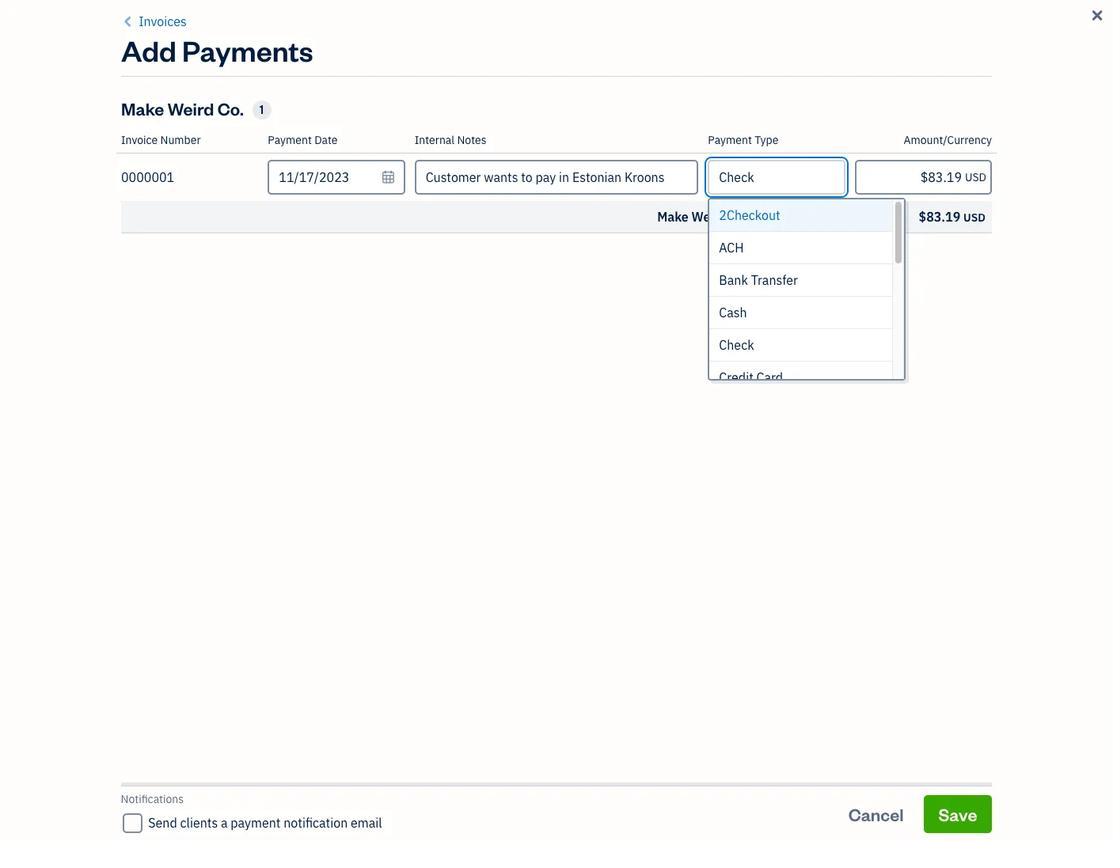 Task type: locate. For each thing, give the bounding box(es) containing it.
2 vertical spatial weird
[[300, 790, 333, 806]]

payments
[[182, 32, 313, 69]]

get paid twice as fast with online payments. button
[[514, 207, 774, 314]]

ever
[[783, 163, 830, 193]]

$83 link
[[793, 347, 1067, 417]]

11/27/2023 link
[[755, 782, 911, 829]]

1 vertical spatial send
[[149, 816, 178, 831]]

co. up the ach
[[730, 209, 748, 225]]

the
[[519, 163, 554, 193], [892, 288, 908, 302]]

invoice down payment type
[[703, 163, 778, 193]]

weird
[[168, 97, 214, 120], [692, 209, 727, 225], [300, 790, 333, 806]]

1 vertical spatial co.
[[730, 209, 748, 225]]

the left most
[[519, 163, 554, 193]]

send up freshbooks
[[841, 268, 871, 284]]

payment up do
[[874, 268, 926, 284]]

1 vertical spatial 0000001
[[267, 807, 313, 821]]

card
[[757, 370, 783, 386]]

send
[[841, 268, 871, 284], [149, 816, 178, 831]]

0 horizontal spatial co.
[[218, 97, 244, 120]]

co. up email
[[336, 790, 355, 806]]

of
[[1000, 288, 1010, 302]]

co. for make weird co.
[[218, 97, 244, 120]]

usd up $83.19 usd in the right of the page
[[965, 170, 987, 184]]

twice
[[579, 288, 606, 302]]

co. inside make weird co. 0000001
[[336, 790, 355, 806]]

make for make weird co.
[[121, 97, 164, 120]]

invoices inside button
[[139, 13, 187, 29]]

list box containing 2checkout
[[710, 200, 905, 394]]

clients image
[[36, 99, 169, 112]]

invoices
[[139, 13, 187, 29], [221, 59, 329, 97]]

invoice
[[996, 67, 1052, 89], [121, 133, 158, 147], [703, 163, 778, 193]]

weird up notification
[[300, 790, 333, 806]]

0 horizontal spatial invoices
[[139, 13, 187, 29]]

nudging
[[958, 288, 998, 302]]

2 vertical spatial invoice
[[703, 163, 778, 193]]

invoice like a pro image
[[343, 207, 399, 262]]

amount/currency
[[904, 133, 992, 147]]

invoice number
[[121, 133, 201, 147]]

0000001 down invoice number
[[121, 169, 174, 185]]

weird up number
[[168, 97, 214, 120]]

0 vertical spatial invoice
[[996, 67, 1052, 89]]

the right do
[[892, 288, 908, 302]]

payment type
[[708, 133, 779, 147]]

new
[[958, 67, 993, 89]]

0 horizontal spatial send
[[149, 816, 178, 831]]

clients.
[[887, 301, 923, 315]]

save
[[939, 803, 978, 825]]

make inside make weird co. 0000001
[[267, 790, 297, 806]]

2 horizontal spatial co.
[[730, 209, 748, 225]]

late-
[[1013, 288, 1036, 302]]

1 horizontal spatial the
[[892, 288, 908, 302]]

1 vertical spatial invoices
[[221, 59, 329, 97]]

2 horizontal spatial weird
[[692, 209, 727, 225]]

2checkout
[[719, 207, 780, 223]]

awkward
[[910, 288, 955, 302]]

estimates image
[[36, 129, 169, 142]]

new invoice
[[958, 67, 1052, 89]]

1 vertical spatial weird
[[692, 209, 727, 225]]

make the most payable invoice ever
[[457, 163, 830, 193]]

1 vertical spatial usd
[[964, 211, 986, 225]]

total:
[[806, 209, 840, 225]]

cancel button
[[835, 795, 919, 833]]

credit
[[719, 370, 754, 386]]

0000001 right a
[[267, 807, 313, 821]]

get
[[534, 288, 552, 302]]

0 vertical spatial co.
[[218, 97, 244, 120]]

1 horizontal spatial weird
[[300, 790, 333, 806]]

send for clients
[[149, 816, 178, 831]]

do
[[876, 288, 889, 302]]

type
[[755, 133, 779, 147]]

invoice right new
[[996, 67, 1052, 89]]

weird up the ach
[[692, 209, 727, 225]]

invoices up 1
[[221, 59, 329, 97]]

usd
[[965, 170, 987, 184], [964, 211, 986, 225]]

payment down payment type text box
[[751, 209, 803, 225]]

0 horizontal spatial the
[[519, 163, 554, 193]]

1 horizontal spatial invoice
[[703, 163, 778, 193]]

payment left date
[[268, 133, 312, 147]]

0 horizontal spatial weird
[[168, 97, 214, 120]]

weird for make weird co.
[[168, 97, 214, 120]]

invoices up add
[[139, 13, 187, 29]]

payment
[[268, 133, 312, 147], [708, 133, 752, 147], [751, 209, 803, 225], [874, 268, 926, 284]]

0000001
[[121, 169, 174, 185], [267, 807, 313, 821]]

fast
[[622, 288, 641, 302]]

co.
[[218, 97, 244, 120], [730, 209, 748, 225], [336, 790, 355, 806]]

0000001 inside make weird co. 0000001
[[267, 807, 313, 821]]

Type your notes here text field
[[415, 160, 699, 195]]

payments.
[[701, 288, 753, 302]]

0 horizontal spatial invoice
[[121, 133, 158, 147]]

1 horizontal spatial send
[[841, 268, 871, 284]]

make down notes
[[457, 163, 515, 193]]

send clients a payment notification email
[[149, 816, 383, 831]]

usd right the $83.19 at the top of the page
[[964, 211, 986, 225]]

internal notes
[[415, 133, 487, 147]]

Date in MM/DD/YYYY format text field
[[268, 160, 405, 195]]

let
[[797, 288, 813, 302]]

online
[[668, 288, 698, 302]]

ach
[[719, 240, 744, 256]]

internal
[[415, 133, 455, 147]]

payment date
[[268, 133, 338, 147]]

2 vertical spatial co.
[[336, 790, 355, 806]]

Payment Type text field
[[710, 162, 844, 193]]

0 vertical spatial 0000001
[[121, 169, 174, 185]]

make
[[121, 97, 164, 120], [457, 163, 515, 193], [657, 209, 689, 225], [267, 790, 297, 806]]

main element
[[0, 0, 214, 842]]

weird for make weird co. payment total:
[[692, 209, 727, 225]]

invoices image
[[148, 160, 162, 173]]

make down payable at the top of page
[[657, 209, 689, 225]]

1 horizontal spatial co.
[[336, 790, 355, 806]]

2 horizontal spatial invoice
[[996, 67, 1052, 89]]

0 horizontal spatial 0000001
[[121, 169, 174, 185]]

invoices button
[[121, 12, 187, 31]]

send down notifications
[[149, 816, 178, 831]]

co. for make weird co. 0000001
[[336, 790, 355, 806]]

0 vertical spatial invoices
[[139, 13, 187, 29]]

make up invoice number
[[121, 97, 164, 120]]

transfer
[[751, 272, 798, 288]]

weird inside make weird co. 0000001
[[300, 790, 333, 806]]

1 horizontal spatial invoices
[[221, 59, 329, 97]]

0 vertical spatial send
[[841, 268, 871, 284]]

number
[[160, 133, 201, 147]]

make up send clients a payment notification email
[[267, 790, 297, 806]]

email
[[351, 816, 383, 831]]

1 vertical spatial the
[[892, 288, 908, 302]]

list box
[[710, 200, 905, 394]]

notifications
[[121, 793, 184, 807]]

1 horizontal spatial 0000001
[[267, 807, 313, 821]]

invoice up invoices icon
[[121, 133, 158, 147]]

credit card
[[719, 370, 783, 386]]

send inside send payment reminders let freshbooks do the awkward nudging of late- paying clients.
[[841, 268, 871, 284]]

2
[[435, 790, 443, 806]]

2 hours work
[[435, 790, 509, 806]]

$83.19 usd
[[919, 209, 986, 225]]

the inside send payment reminders let freshbooks do the awkward nudging of late- paying clients.
[[892, 288, 908, 302]]

usd inside $83.19 usd
[[964, 211, 986, 225]]

0 vertical spatial weird
[[168, 97, 214, 120]]

cancel
[[849, 803, 904, 825]]

1
[[260, 102, 264, 117]]

co. left 1
[[218, 97, 244, 120]]

payment inside send payment reminders let freshbooks do the awkward nudging of late- paying clients.
[[874, 268, 926, 284]]



Task type: vqa. For each thing, say whether or not it's contained in the screenshot.
Sat 18
no



Task type: describe. For each thing, give the bounding box(es) containing it.
make for make weird co. payment total:
[[657, 209, 689, 225]]

make weird co. 0000001
[[267, 790, 355, 821]]

freshbooks
[[815, 288, 874, 302]]

weird for make weird co. 0000001
[[300, 790, 333, 806]]

accept credit cards image
[[616, 207, 671, 262]]

2 hours work link
[[416, 782, 755, 829]]

date
[[314, 133, 338, 147]]

new invoice link
[[944, 59, 1067, 97]]

payable
[[615, 163, 698, 193]]

with
[[644, 288, 665, 302]]

send payment reminders image
[[889, 207, 944, 262]]

cash
[[719, 305, 747, 321]]

bank transfer
[[719, 272, 798, 288]]

close image
[[1089, 6, 1106, 25]]

$83.19
[[919, 209, 961, 225]]

paying
[[851, 301, 884, 315]]

0 vertical spatial the
[[519, 163, 554, 193]]

add payments
[[121, 32, 313, 69]]

clients
[[181, 816, 218, 831]]

co. for make weird co. payment total:
[[730, 209, 748, 225]]

dashboard image
[[36, 69, 169, 82]]

add
[[121, 32, 176, 69]]

notes
[[457, 133, 487, 147]]

get paid twice as fast with online payments.
[[534, 288, 753, 302]]

make for make the most payable invoice ever
[[457, 163, 515, 193]]

most
[[558, 163, 610, 193]]

bank
[[719, 272, 748, 288]]

payment
[[231, 816, 281, 831]]

work
[[481, 790, 509, 806]]

chevronleft image
[[121, 12, 136, 31]]

hours
[[446, 790, 478, 806]]

send payment reminders let freshbooks do the awkward nudging of late- paying clients.
[[797, 268, 1036, 315]]

as
[[608, 288, 620, 302]]

send for payment
[[841, 268, 871, 284]]

$83
[[904, 356, 956, 394]]

1 vertical spatial invoice
[[121, 133, 158, 147]]

11/27/2023
[[761, 790, 832, 806]]

notification
[[284, 816, 348, 831]]

save button
[[925, 795, 992, 833]]

0 vertical spatial usd
[[965, 170, 987, 184]]

make weird co. payment total:
[[657, 209, 840, 225]]

check
[[719, 337, 754, 353]]

reminders
[[929, 268, 992, 284]]

a
[[221, 816, 228, 831]]

Amount (USD) text field
[[855, 160, 992, 195]]

paid
[[555, 288, 576, 302]]

payment left type
[[708, 133, 752, 147]]

make weird co.
[[121, 97, 244, 120]]



